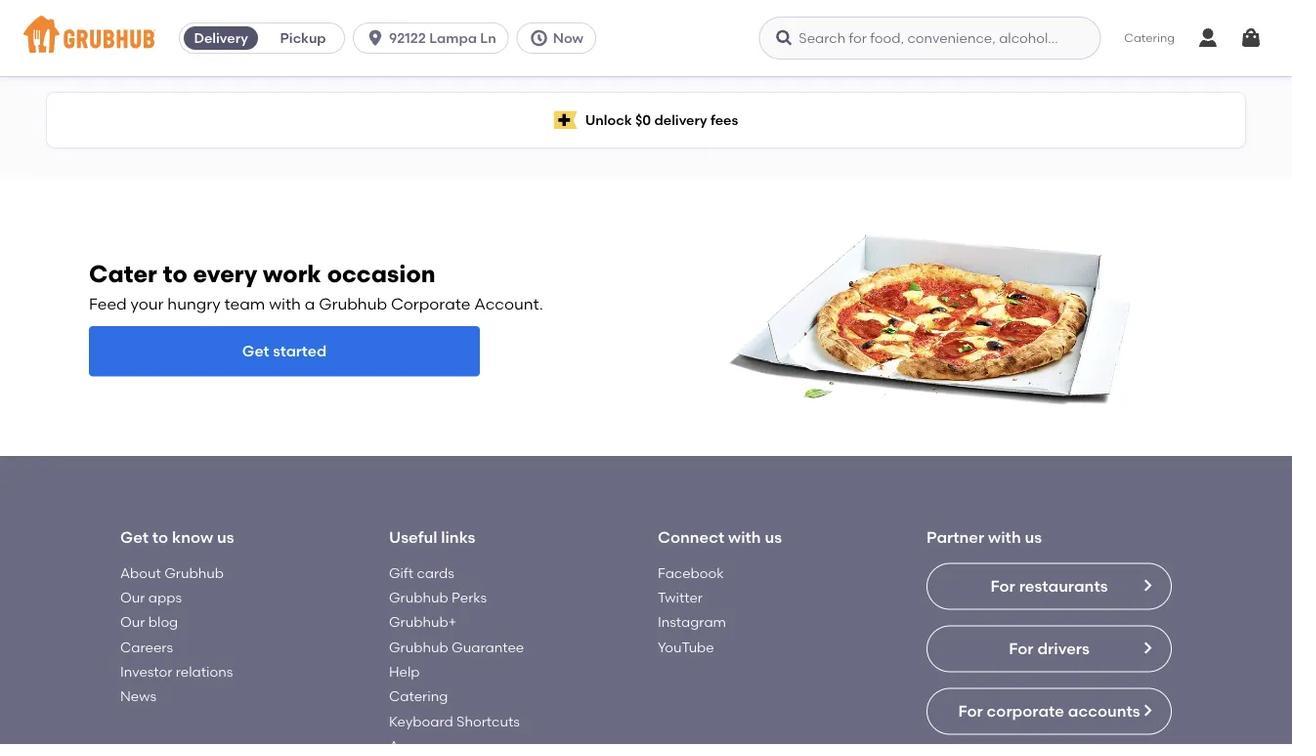 Task type: describe. For each thing, give the bounding box(es) containing it.
news
[[120, 689, 156, 705]]

grubhub down 'grubhub+' "link"
[[389, 639, 448, 656]]

us for partner with us
[[1025, 528, 1042, 547]]

investor relations link
[[120, 664, 233, 680]]

instagram link
[[658, 614, 726, 631]]

grubhub plus flag logo image
[[554, 111, 577, 130]]

delivery button
[[180, 22, 262, 54]]

us for connect with us
[[765, 528, 782, 547]]

unlock
[[585, 112, 632, 128]]

news link
[[120, 689, 156, 705]]

Search for food, convenience, alcohol... search field
[[759, 17, 1101, 60]]

get to know us
[[120, 528, 234, 547]]

perks
[[452, 590, 487, 606]]

unlock $0 delivery fees
[[585, 112, 738, 128]]

your
[[131, 294, 164, 313]]

links
[[441, 528, 475, 547]]

cards
[[417, 565, 454, 582]]

restaurants
[[1019, 577, 1108, 596]]

with for partner
[[988, 528, 1021, 547]]

get for get started
[[242, 343, 269, 361]]

help
[[389, 664, 420, 680]]

for restaurants
[[991, 577, 1108, 596]]

account.
[[474, 294, 543, 313]]

gift cards grubhub perks grubhub+ grubhub guarantee help catering keyboard shortcuts
[[389, 565, 524, 730]]

for drivers link
[[927, 626, 1172, 673]]

twitter link
[[658, 590, 703, 606]]

to for every
[[163, 259, 187, 288]]

facebook link
[[658, 565, 724, 582]]

about
[[120, 565, 161, 582]]

catering button
[[1111, 16, 1189, 60]]

useful
[[389, 528, 437, 547]]

keyboard
[[389, 713, 453, 730]]

grubhub guarantee link
[[389, 639, 524, 656]]

every
[[193, 259, 257, 288]]

1 our from the top
[[120, 590, 145, 606]]

instagram
[[658, 614, 726, 631]]

for for for drivers
[[1009, 640, 1034, 659]]

grubhub inside cater to every work occasion feed your hungry team with a grubhub corporate account.
[[319, 294, 387, 313]]

pickup
[[280, 30, 326, 46]]

right image for for corporate accounts
[[1140, 703, 1155, 719]]

fees
[[710, 112, 738, 128]]

connect
[[658, 528, 724, 547]]

right image for for drivers
[[1140, 641, 1155, 656]]

catering inside gift cards grubhub perks grubhub+ grubhub guarantee help catering keyboard shortcuts
[[389, 689, 448, 705]]

main navigation navigation
[[0, 0, 1292, 76]]

grubhub perks link
[[389, 590, 487, 606]]

for restaurants link
[[927, 564, 1172, 610]]

apps
[[148, 590, 182, 606]]

youtube link
[[658, 639, 714, 656]]

grubhub+ link
[[389, 614, 457, 631]]

with inside cater to every work occasion feed your hungry team with a grubhub corporate account.
[[269, 294, 301, 313]]

get for get to know us
[[120, 528, 149, 547]]

useful links
[[389, 528, 475, 547]]

occasion
[[327, 259, 435, 288]]

shortcuts
[[457, 713, 520, 730]]

facebook
[[658, 565, 724, 582]]

grubhub down gift cards link
[[389, 590, 448, 606]]

partner with us
[[927, 528, 1042, 547]]

work
[[263, 259, 321, 288]]

our apps link
[[120, 590, 182, 606]]

our blog link
[[120, 614, 178, 631]]

cater
[[89, 259, 157, 288]]

1 horizontal spatial svg image
[[1196, 26, 1220, 50]]

guarantee
[[452, 639, 524, 656]]



Task type: locate. For each thing, give the bounding box(es) containing it.
hungry
[[167, 294, 221, 313]]

help link
[[389, 664, 420, 680]]

delivery
[[654, 112, 707, 128]]

0 horizontal spatial us
[[217, 528, 234, 547]]

facebook twitter instagram youtube
[[658, 565, 726, 656]]

cater to every work occasion feed your hungry team with a grubhub corporate account.
[[89, 259, 543, 313]]

right image for for restaurants
[[1140, 578, 1155, 594]]

to inside cater to every work occasion feed your hungry team with a grubhub corporate account.
[[163, 259, 187, 288]]

1 horizontal spatial svg image
[[529, 28, 549, 48]]

1 vertical spatial catering
[[389, 689, 448, 705]]

get left started
[[242, 343, 269, 361]]

2 vertical spatial right image
[[1140, 703, 1155, 719]]

for corporate accounts
[[958, 702, 1140, 721]]

svg image inside 92122 lampa ln button
[[366, 28, 385, 48]]

2 us from the left
[[765, 528, 782, 547]]

corporate
[[987, 702, 1064, 721]]

svg image for 92122 lampa ln
[[366, 28, 385, 48]]

0 vertical spatial our
[[120, 590, 145, 606]]

1 horizontal spatial catering
[[1124, 31, 1175, 45]]

for for for restaurants
[[991, 577, 1015, 596]]

svg image
[[366, 28, 385, 48], [529, 28, 549, 48]]

twitter
[[658, 590, 703, 606]]

pickup button
[[262, 22, 344, 54]]

started
[[273, 343, 327, 361]]

catering link
[[389, 689, 448, 705]]

to for know
[[152, 528, 168, 547]]

keyboard shortcuts link
[[389, 713, 520, 730]]

1 vertical spatial get
[[120, 528, 149, 547]]

1 horizontal spatial us
[[765, 528, 782, 547]]

ln
[[480, 30, 496, 46]]

grubhub
[[319, 294, 387, 313], [164, 565, 224, 582], [389, 590, 448, 606], [389, 639, 448, 656]]

2 svg image from the left
[[529, 28, 549, 48]]

with right partner at the bottom of the page
[[988, 528, 1021, 547]]

drivers
[[1037, 640, 1090, 659]]

corporate
[[391, 294, 471, 313]]

0 horizontal spatial catering
[[389, 689, 448, 705]]

us up for restaurants
[[1025, 528, 1042, 547]]

us right connect
[[765, 528, 782, 547]]

catering inside "catering" 'button'
[[1124, 31, 1175, 45]]

0 vertical spatial for
[[991, 577, 1015, 596]]

svg image inside "now" button
[[529, 28, 549, 48]]

0 vertical spatial get
[[242, 343, 269, 361]]

for corporate accounts link
[[927, 689, 1172, 736]]

lampa
[[429, 30, 477, 46]]

0 vertical spatial catering
[[1124, 31, 1175, 45]]

delivery
[[194, 30, 248, 46]]

right image inside for restaurants link
[[1140, 578, 1155, 594]]

get started
[[242, 343, 327, 361]]

1 vertical spatial for
[[1009, 640, 1034, 659]]

for drivers
[[1009, 640, 1090, 659]]

0 horizontal spatial svg image
[[774, 28, 794, 48]]

1 vertical spatial right image
[[1140, 641, 1155, 656]]

0 horizontal spatial svg image
[[366, 28, 385, 48]]

for down partner with us
[[991, 577, 1015, 596]]

our up 'careers'
[[120, 614, 145, 631]]

1 horizontal spatial get
[[242, 343, 269, 361]]

2 our from the top
[[120, 614, 145, 631]]

our
[[120, 590, 145, 606], [120, 614, 145, 631]]

2 vertical spatial for
[[958, 702, 983, 721]]

now
[[553, 30, 584, 46]]

for
[[991, 577, 1015, 596], [1009, 640, 1034, 659], [958, 702, 983, 721]]

careers
[[120, 639, 173, 656]]

get started link
[[89, 326, 480, 377]]

with
[[269, 294, 301, 313], [728, 528, 761, 547], [988, 528, 1021, 547]]

92122 lampa ln button
[[353, 22, 517, 54]]

a
[[305, 294, 315, 313]]

accounts
[[1068, 702, 1140, 721]]

1 vertical spatial to
[[152, 528, 168, 547]]

2 horizontal spatial with
[[988, 528, 1021, 547]]

1 horizontal spatial with
[[728, 528, 761, 547]]

to
[[163, 259, 187, 288], [152, 528, 168, 547]]

us
[[217, 528, 234, 547], [765, 528, 782, 547], [1025, 528, 1042, 547]]

blog
[[148, 614, 178, 631]]

2 horizontal spatial svg image
[[1239, 26, 1263, 50]]

investor
[[120, 664, 172, 680]]

grubhub+
[[389, 614, 457, 631]]

our down the about
[[120, 590, 145, 606]]

3 us from the left
[[1025, 528, 1042, 547]]

0 horizontal spatial with
[[269, 294, 301, 313]]

grubhub down occasion at the top of page
[[319, 294, 387, 313]]

about grubhub our apps our blog careers investor relations news
[[120, 565, 233, 705]]

careers link
[[120, 639, 173, 656]]

1 right image from the top
[[1140, 578, 1155, 594]]

about grubhub link
[[120, 565, 224, 582]]

92122
[[389, 30, 426, 46]]

get
[[242, 343, 269, 361], [120, 528, 149, 547]]

right image inside for corporate accounts link
[[1140, 703, 1155, 719]]

team
[[224, 294, 265, 313]]

get up the about
[[120, 528, 149, 547]]

2 right image from the top
[[1140, 641, 1155, 656]]

gift cards link
[[389, 565, 454, 582]]

3 right image from the top
[[1140, 703, 1155, 719]]

1 svg image from the left
[[366, 28, 385, 48]]

with right connect
[[728, 528, 761, 547]]

partner
[[927, 528, 984, 547]]

connect with us
[[658, 528, 782, 547]]

catering
[[1124, 31, 1175, 45], [389, 689, 448, 705]]

svg image left 92122
[[366, 28, 385, 48]]

with left a
[[269, 294, 301, 313]]

0 vertical spatial to
[[163, 259, 187, 288]]

youtube
[[658, 639, 714, 656]]

feed
[[89, 294, 127, 313]]

svg image
[[1196, 26, 1220, 50], [1239, 26, 1263, 50], [774, 28, 794, 48]]

to up hungry
[[163, 259, 187, 288]]

to left know at the left
[[152, 528, 168, 547]]

right image inside for drivers link
[[1140, 641, 1155, 656]]

gift
[[389, 565, 413, 582]]

right image
[[1140, 578, 1155, 594], [1140, 641, 1155, 656], [1140, 703, 1155, 719]]

for left drivers
[[1009, 640, 1034, 659]]

for left corporate
[[958, 702, 983, 721]]

now button
[[517, 22, 604, 54]]

us right know at the left
[[217, 528, 234, 547]]

grubhub down know at the left
[[164, 565, 224, 582]]

0 vertical spatial right image
[[1140, 578, 1155, 594]]

know
[[172, 528, 213, 547]]

relations
[[176, 664, 233, 680]]

92122 lampa ln
[[389, 30, 496, 46]]

$0
[[635, 112, 651, 128]]

1 us from the left
[[217, 528, 234, 547]]

for for for corporate accounts
[[958, 702, 983, 721]]

svg image left the now
[[529, 28, 549, 48]]

grubhub inside about grubhub our apps our blog careers investor relations news
[[164, 565, 224, 582]]

svg image for now
[[529, 28, 549, 48]]

1 vertical spatial our
[[120, 614, 145, 631]]

2 horizontal spatial us
[[1025, 528, 1042, 547]]

0 horizontal spatial get
[[120, 528, 149, 547]]

with for connect
[[728, 528, 761, 547]]



Task type: vqa. For each thing, say whether or not it's contained in the screenshot.
The Started
yes



